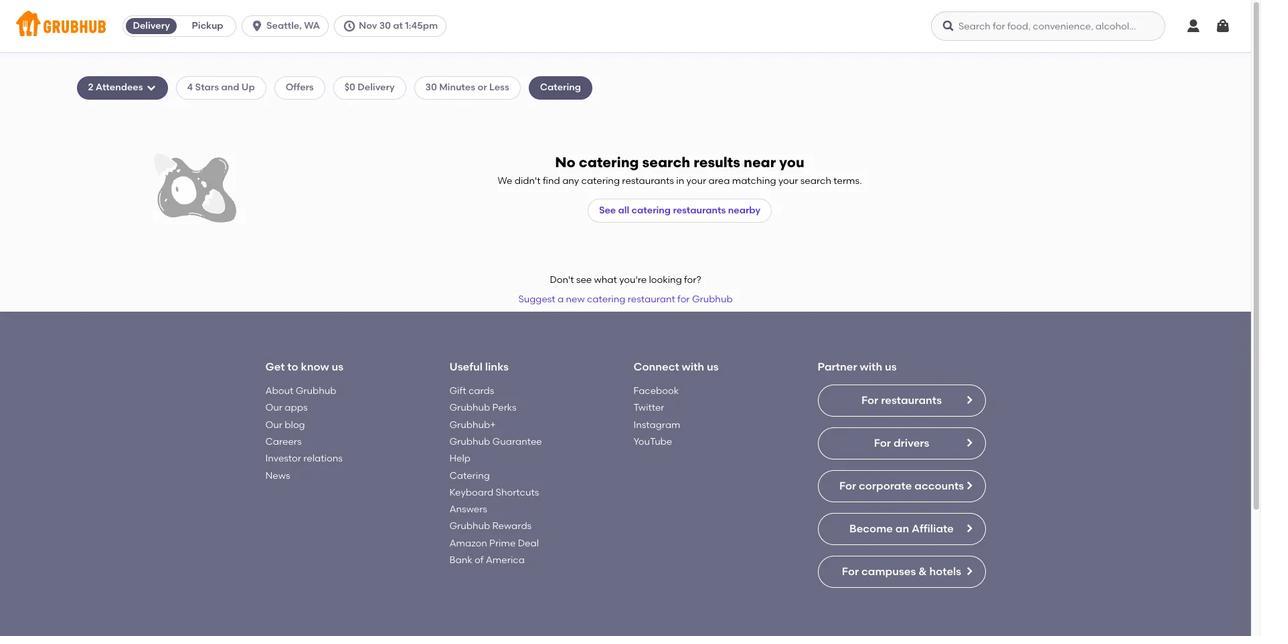 Task type: describe. For each thing, give the bounding box(es) containing it.
1 your from the left
[[687, 175, 706, 187]]

matching
[[732, 175, 776, 187]]

our apps link
[[265, 403, 308, 414]]

affiliate
[[912, 523, 954, 536]]

help link
[[450, 453, 471, 465]]

we
[[498, 175, 512, 187]]

prime
[[489, 538, 516, 549]]

&
[[919, 566, 927, 578]]

twitter link
[[634, 403, 664, 414]]

30 inside no catering search results near you main content
[[425, 82, 437, 93]]

4
[[187, 82, 193, 93]]

30 minutes or less
[[425, 82, 509, 93]]

near
[[744, 154, 776, 170]]

you
[[779, 154, 805, 170]]

connect
[[634, 361, 679, 373]]

30 inside button
[[379, 20, 391, 31]]

grubhub down grubhub+ link
[[450, 436, 490, 448]]

suggest a new catering restaurant for grubhub button
[[512, 288, 739, 312]]

useful
[[450, 361, 483, 373]]

grubhub down answers
[[450, 521, 490, 533]]

1 horizontal spatial search
[[801, 175, 831, 187]]

nov 30 at 1:45pm button
[[334, 15, 452, 37]]

1 our from the top
[[265, 403, 283, 414]]

grubhub guarantee link
[[450, 436, 542, 448]]

know
[[301, 361, 329, 373]]

of
[[475, 555, 484, 566]]

america
[[486, 555, 525, 566]]

for campuses & hotels link
[[818, 556, 986, 589]]

blog
[[285, 420, 305, 431]]

less
[[489, 82, 509, 93]]

connect with us
[[634, 361, 719, 373]]

nov
[[359, 20, 377, 31]]

grubhub inside button
[[692, 294, 733, 305]]

pickup
[[192, 20, 223, 31]]

up
[[242, 82, 255, 93]]

svg image inside seattle, wa button
[[250, 19, 264, 33]]

shortcuts
[[496, 487, 539, 499]]

facebook link
[[634, 386, 679, 397]]

apps
[[285, 403, 308, 414]]

for restaurants link
[[818, 385, 986, 417]]

relations
[[303, 453, 343, 465]]

and
[[221, 82, 239, 93]]

wa
[[304, 20, 320, 31]]

1 horizontal spatial svg image
[[1186, 18, 1202, 34]]

seattle, wa
[[267, 20, 320, 31]]

Search for food, convenience, alcohol... search field
[[931, 11, 1166, 41]]

seattle,
[[267, 20, 302, 31]]

become an affiliate
[[850, 523, 954, 536]]

grubhub perks link
[[450, 403, 517, 414]]

accounts
[[915, 480, 964, 493]]

for corporate accounts
[[839, 480, 964, 493]]

keyboard shortcuts link
[[450, 487, 539, 499]]

grubhub down gift cards link
[[450, 403, 490, 414]]

youtube
[[634, 436, 672, 448]]

see all catering restaurants nearby
[[599, 205, 761, 216]]

at
[[393, 20, 403, 31]]

main navigation navigation
[[0, 0, 1251, 52]]

what
[[594, 275, 617, 286]]

for for for drivers
[[874, 437, 891, 450]]

investor
[[265, 453, 301, 465]]

bank
[[450, 555, 472, 566]]

catering down what
[[587, 294, 626, 305]]

campuses
[[862, 566, 916, 578]]

area
[[709, 175, 730, 187]]

drivers
[[894, 437, 929, 450]]

restaurant
[[628, 294, 675, 305]]

2 your from the left
[[779, 175, 798, 187]]

partner
[[818, 361, 857, 373]]

restaurants inside button
[[673, 205, 726, 216]]

instagram
[[634, 420, 681, 431]]

catering link
[[450, 470, 490, 482]]

minutes
[[439, 82, 475, 93]]

twitter
[[634, 403, 664, 414]]

no catering search results near you main content
[[0, 52, 1251, 637]]

you're
[[619, 275, 647, 286]]

all
[[618, 205, 629, 216]]

with for connect
[[682, 361, 704, 373]]

delivery inside no catering search results near you main content
[[358, 82, 395, 93]]

facebook
[[634, 386, 679, 397]]

1:45pm
[[405, 20, 438, 31]]

a
[[558, 294, 564, 305]]

news
[[265, 470, 290, 482]]

$0 delivery
[[345, 82, 395, 93]]

useful links
[[450, 361, 509, 373]]

our blog link
[[265, 420, 305, 431]]

get to know us
[[265, 361, 343, 373]]

gift
[[450, 386, 466, 397]]

careers link
[[265, 436, 302, 448]]

nearby
[[728, 205, 761, 216]]

for for for campuses & hotels
[[842, 566, 859, 578]]

restaurants inside 'no catering search results near you we didn't find any catering restaurants in your area matching your search terms.'
[[622, 175, 674, 187]]

catering up any
[[579, 154, 639, 170]]



Task type: locate. For each thing, give the bounding box(es) containing it.
svg image
[[1215, 18, 1231, 34], [343, 19, 356, 33], [942, 19, 955, 33], [146, 83, 156, 93]]

our up careers
[[265, 420, 283, 431]]

corporate
[[859, 480, 912, 493]]

looking
[[649, 275, 682, 286]]

nov 30 at 1:45pm
[[359, 20, 438, 31]]

news link
[[265, 470, 290, 482]]

2 vertical spatial restaurants
[[881, 394, 942, 407]]

30 left minutes
[[425, 82, 437, 93]]

about grubhub our apps our blog careers investor relations news
[[265, 386, 343, 482]]

catering right less
[[540, 82, 581, 93]]

2 right image from the top
[[964, 438, 974, 449]]

get
[[265, 361, 285, 373]]

for restaurants
[[862, 394, 942, 407]]

1 horizontal spatial your
[[779, 175, 798, 187]]

answers link
[[450, 504, 487, 516]]

right image for become an affiliate
[[964, 524, 974, 534]]

us right know
[[332, 361, 343, 373]]

us up for restaurants
[[885, 361, 897, 373]]

any
[[562, 175, 579, 187]]

your right in
[[687, 175, 706, 187]]

with right the connect
[[682, 361, 704, 373]]

grubhub rewards link
[[450, 521, 532, 533]]

instagram link
[[634, 420, 681, 431]]

0 vertical spatial catering
[[540, 82, 581, 93]]

restaurants inside "link"
[[881, 394, 942, 407]]

grubhub down know
[[296, 386, 336, 397]]

stars
[[195, 82, 219, 93]]

us for connect with us
[[707, 361, 719, 373]]

1 vertical spatial delivery
[[358, 82, 395, 93]]

right image inside for drivers link
[[964, 438, 974, 449]]

delivery button
[[123, 15, 179, 37]]

svg image
[[1186, 18, 1202, 34], [250, 19, 264, 33]]

us for partner with us
[[885, 361, 897, 373]]

us right the connect
[[707, 361, 719, 373]]

0 vertical spatial our
[[265, 403, 283, 414]]

restaurants down in
[[673, 205, 726, 216]]

1 us from the left
[[332, 361, 343, 373]]

for left campuses
[[842, 566, 859, 578]]

for inside for corporate accounts link
[[839, 480, 856, 493]]

restaurants up drivers
[[881, 394, 942, 407]]

2 our from the top
[[265, 420, 283, 431]]

3 us from the left
[[885, 361, 897, 373]]

1 horizontal spatial catering
[[540, 82, 581, 93]]

4 right image from the top
[[964, 524, 974, 534]]

1 vertical spatial catering
[[450, 470, 490, 482]]

partner with us
[[818, 361, 897, 373]]

for down 'partner with us'
[[862, 394, 879, 407]]

in
[[676, 175, 684, 187]]

0 horizontal spatial search
[[642, 154, 690, 170]]

30 left 'at'
[[379, 20, 391, 31]]

catering right all
[[632, 205, 671, 216]]

right image inside become an affiliate link
[[964, 524, 974, 534]]

perks
[[492, 403, 517, 414]]

0 horizontal spatial svg image
[[250, 19, 264, 33]]

2 us from the left
[[707, 361, 719, 373]]

don't see what you're looking for?
[[550, 275, 701, 286]]

for campuses & hotels
[[842, 566, 962, 578]]

right image
[[964, 566, 974, 577]]

don't
[[550, 275, 574, 286]]

grubhub inside about grubhub our apps our blog careers investor relations news
[[296, 386, 336, 397]]

1 vertical spatial our
[[265, 420, 283, 431]]

grubhub+
[[450, 420, 496, 431]]

right image for for drivers
[[964, 438, 974, 449]]

grubhub down "for?"
[[692, 294, 733, 305]]

our
[[265, 403, 283, 414], [265, 420, 283, 431]]

see all catering restaurants nearby button
[[588, 199, 772, 223]]

keyboard
[[450, 487, 494, 499]]

$0
[[345, 82, 355, 93]]

1 horizontal spatial us
[[707, 361, 719, 373]]

right image for for corporate accounts
[[964, 481, 974, 491]]

0 horizontal spatial with
[[682, 361, 704, 373]]

for corporate accounts link
[[818, 471, 986, 503]]

right image
[[964, 395, 974, 406], [964, 438, 974, 449], [964, 481, 974, 491], [964, 524, 974, 534]]

gift cards link
[[450, 386, 494, 397]]

right image for for restaurants
[[964, 395, 974, 406]]

0 horizontal spatial catering
[[450, 470, 490, 482]]

guarantee
[[492, 436, 542, 448]]

catering inside "gift cards grubhub perks grubhub+ grubhub guarantee help catering keyboard shortcuts answers grubhub rewards amazon prime deal bank of america"
[[450, 470, 490, 482]]

delivery inside button
[[133, 20, 170, 31]]

1 horizontal spatial 30
[[425, 82, 437, 93]]

1 with from the left
[[682, 361, 704, 373]]

suggest
[[518, 294, 555, 305]]

become
[[850, 523, 893, 536]]

restaurants left in
[[622, 175, 674, 187]]

pickup button
[[179, 15, 236, 37]]

2 horizontal spatial us
[[885, 361, 897, 373]]

0 vertical spatial search
[[642, 154, 690, 170]]

help
[[450, 453, 471, 465]]

for left corporate on the bottom of page
[[839, 480, 856, 493]]

for inside for restaurants "link"
[[862, 394, 879, 407]]

facebook twitter instagram youtube
[[634, 386, 681, 448]]

0 horizontal spatial your
[[687, 175, 706, 187]]

seattle, wa button
[[242, 15, 334, 37]]

restaurants
[[622, 175, 674, 187], [673, 205, 726, 216], [881, 394, 942, 407]]

1 vertical spatial 30
[[425, 82, 437, 93]]

delivery right $0
[[358, 82, 395, 93]]

offers
[[286, 82, 314, 93]]

for for for restaurants
[[862, 394, 879, 407]]

see
[[599, 205, 616, 216]]

2 attendees
[[88, 82, 143, 93]]

0 vertical spatial delivery
[[133, 20, 170, 31]]

catering up keyboard
[[450, 470, 490, 482]]

0 horizontal spatial delivery
[[133, 20, 170, 31]]

bank of america link
[[450, 555, 525, 566]]

for inside for campuses & hotels link
[[842, 566, 859, 578]]

svg image inside nov 30 at 1:45pm button
[[343, 19, 356, 33]]

your down you
[[779, 175, 798, 187]]

about grubhub link
[[265, 386, 336, 397]]

1 right image from the top
[[964, 395, 974, 406]]

right image inside for restaurants "link"
[[964, 395, 974, 406]]

2 with from the left
[[860, 361, 882, 373]]

to
[[287, 361, 298, 373]]

3 right image from the top
[[964, 481, 974, 491]]

see
[[576, 275, 592, 286]]

1 horizontal spatial with
[[860, 361, 882, 373]]

answers
[[450, 504, 487, 516]]

1 vertical spatial search
[[801, 175, 831, 187]]

search down you
[[801, 175, 831, 187]]

for for for corporate accounts
[[839, 480, 856, 493]]

1 horizontal spatial delivery
[[358, 82, 395, 93]]

for inside for drivers link
[[874, 437, 891, 450]]

youtube link
[[634, 436, 672, 448]]

grubhub+ link
[[450, 420, 496, 431]]

catering right any
[[581, 175, 620, 187]]

right image inside for corporate accounts link
[[964, 481, 974, 491]]

0 horizontal spatial 30
[[379, 20, 391, 31]]

our down the about
[[265, 403, 283, 414]]

for
[[678, 294, 690, 305]]

deal
[[518, 538, 539, 549]]

attendees
[[96, 82, 143, 93]]

1 vertical spatial restaurants
[[673, 205, 726, 216]]

0 horizontal spatial us
[[332, 361, 343, 373]]

grubhub
[[692, 294, 733, 305], [296, 386, 336, 397], [450, 403, 490, 414], [450, 436, 490, 448], [450, 521, 490, 533]]

your
[[687, 175, 706, 187], [779, 175, 798, 187]]

become an affiliate link
[[818, 514, 986, 546]]

with right partner
[[860, 361, 882, 373]]

30
[[379, 20, 391, 31], [425, 82, 437, 93]]

find
[[543, 175, 560, 187]]

delivery left pickup on the top
[[133, 20, 170, 31]]

with for partner
[[860, 361, 882, 373]]

for?
[[684, 275, 701, 286]]

results
[[694, 154, 740, 170]]

search up in
[[642, 154, 690, 170]]

investor relations link
[[265, 453, 343, 465]]

0 vertical spatial restaurants
[[622, 175, 674, 187]]

0 vertical spatial 30
[[379, 20, 391, 31]]

amazon
[[450, 538, 487, 549]]

2
[[88, 82, 93, 93]]

for left drivers
[[874, 437, 891, 450]]



Task type: vqa. For each thing, say whether or not it's contained in the screenshot.
sweet butter kitchen logo at the left of the page
no



